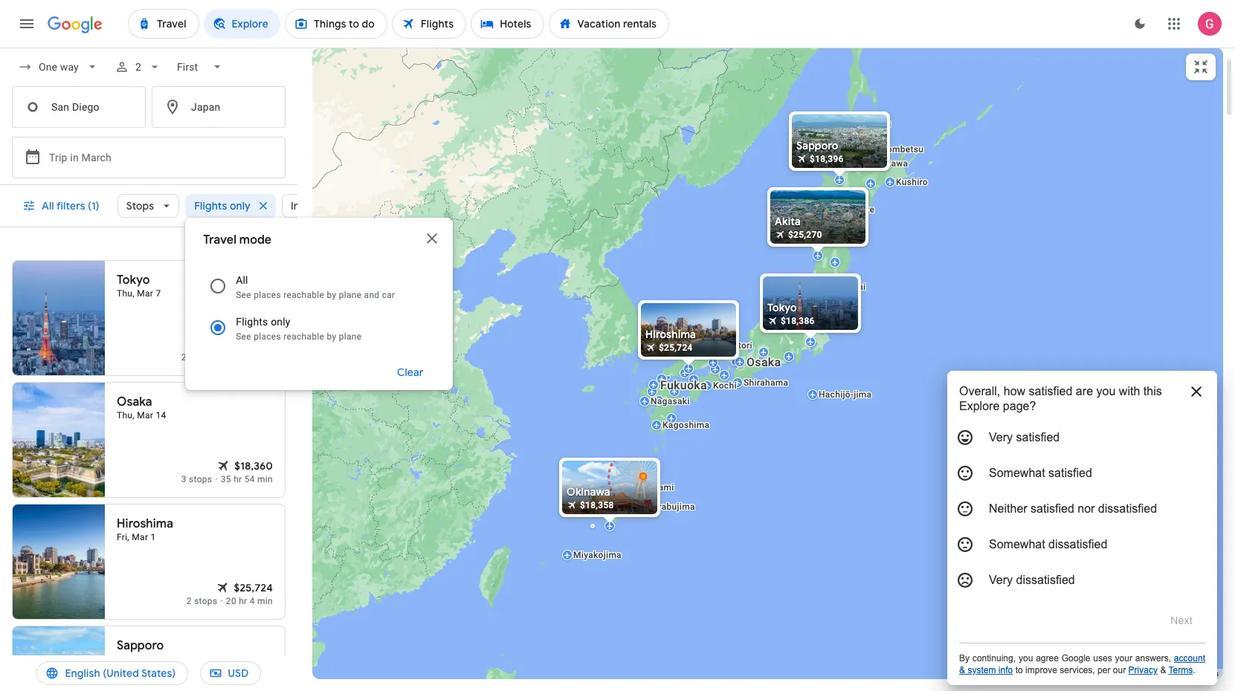 Task type: locate. For each thing, give the bounding box(es) containing it.
thu, inside tokyo thu, mar 7
[[117, 289, 135, 299]]

1 plane from the top
[[339, 290, 362, 301]]

all filters (1)
[[42, 199, 100, 213]]

sapporo inside map region
[[796, 139, 838, 153]]

0 vertical spatial see
[[236, 290, 251, 301]]

1 vertical spatial stops
[[189, 475, 212, 485]]

0 vertical spatial min
[[257, 475, 273, 485]]

all down results on the top left of the page
[[236, 275, 248, 286]]

2 vertical spatial stops
[[194, 597, 218, 607]]

2 by from the top
[[327, 332, 337, 342]]

nagasaki
[[651, 397, 690, 407]]

akita
[[775, 215, 801, 228]]

reachable up flights only see places reachable by plane
[[284, 290, 325, 301]]

clear button
[[379, 355, 441, 391]]

4
[[250, 597, 255, 607]]

1 vertical spatial $18,386
[[235, 338, 273, 351]]

0 vertical spatial plane
[[339, 290, 362, 301]]

only up 18386 us dollars text field
[[271, 316, 291, 328]]

tokyo inside tokyo thu, mar 7
[[117, 273, 150, 288]]

sapporo
[[796, 139, 838, 153], [117, 639, 164, 654]]

0 horizontal spatial only
[[230, 199, 251, 213]]

18358 US dollars text field
[[580, 501, 614, 511]]

thu, inside the sapporo thu, mar 7
[[117, 655, 135, 665]]

25724 US dollars text field
[[234, 581, 273, 596]]

18396 US dollars text field
[[810, 154, 844, 164]]

0 horizontal spatial hiroshima
[[117, 517, 173, 532]]

25270 US dollars text field
[[788, 230, 822, 240]]

0 vertical spatial hr
[[234, 475, 242, 485]]

2 see from the top
[[236, 332, 251, 342]]

car
[[382, 290, 395, 301]]

1 horizontal spatial tokyo
[[767, 301, 797, 315]]

0 vertical spatial $18,386
[[781, 316, 815, 327]]

2
[[135, 61, 141, 73], [181, 353, 187, 363], [187, 597, 192, 607]]

hachijō-jima
[[819, 390, 872, 400]]

7 inside the sapporo thu, mar 7
[[156, 655, 161, 665]]

0 vertical spatial reachable
[[284, 290, 325, 301]]

all filters (1) button
[[13, 188, 111, 224]]

all inside button
[[42, 199, 54, 213]]

1 vertical spatial by
[[327, 332, 337, 342]]

0 vertical spatial sapporo
[[796, 139, 838, 153]]

keyboard shortcuts
[[979, 670, 1043, 679]]

$25,724 up fukuoka
[[659, 343, 693, 353]]

min right '4' on the bottom left of page
[[257, 597, 273, 607]]

all inside all see places reachable by plane and car
[[236, 275, 248, 286]]

by down all see places reachable by plane and car
[[327, 332, 337, 342]]

interests
[[291, 199, 335, 213]]

map region
[[160, 37, 1236, 692]]

0 horizontal spatial all
[[42, 199, 54, 213]]

see
[[236, 290, 251, 301], [236, 332, 251, 342]]

Where to? text field
[[152, 86, 286, 128]]

osaka for osaka
[[747, 356, 781, 370]]

trip in march
[[49, 152, 112, 164]]

plane left and
[[339, 290, 362, 301]]

places down all see places reachable by plane and car
[[254, 332, 281, 342]]

2 reachable from the top
[[284, 332, 325, 342]]

shirahama
[[744, 378, 789, 388]]

toyama
[[775, 315, 807, 326]]

change appearance image
[[1123, 6, 1158, 42]]

0 horizontal spatial flights
[[194, 199, 227, 213]]

0 vertical spatial $25,724
[[659, 343, 693, 353]]

14
[[156, 411, 166, 421]]

only inside flights only see places reachable by plane
[[271, 316, 291, 328]]

hr left 54
[[234, 475, 242, 485]]

see inside flights only see places reachable by plane
[[236, 332, 251, 342]]

min
[[257, 475, 273, 485], [257, 597, 273, 607]]

flights
[[194, 199, 227, 213], [236, 316, 268, 328]]

hiroshima
[[645, 328, 696, 342], [117, 517, 173, 532]]

only for flights only
[[230, 199, 251, 213]]

hachijō-
[[819, 390, 854, 400]]

map data ©2023 google, tmap mobility
[[1052, 670, 1189, 679]]

terms link
[[1198, 670, 1219, 679]]

0 vertical spatial only
[[230, 199, 251, 213]]

terms
[[1198, 670, 1219, 679]]

osaka
[[747, 356, 781, 370], [117, 395, 152, 410]]

hiroshima up 1
[[117, 517, 173, 532]]

stops
[[189, 353, 212, 363], [189, 475, 212, 485], [194, 597, 218, 607]]

0 horizontal spatial $25,724
[[234, 582, 273, 595]]

stops for osaka
[[189, 475, 212, 485]]

thu,
[[117, 289, 135, 299], [117, 411, 135, 421], [117, 655, 135, 665]]

0 vertical spatial 7
[[156, 289, 161, 299]]

flights only see places reachable by plane
[[236, 316, 362, 342]]

1 vertical spatial min
[[257, 597, 273, 607]]

1 vertical spatial plane
[[339, 332, 362, 342]]

$18,386 inside map region
[[781, 316, 815, 327]]

asahikawa
[[863, 158, 908, 169]]

map
[[1052, 670, 1067, 679]]

all
[[42, 199, 54, 213], [236, 275, 248, 286]]

mar
[[137, 289, 153, 299], [137, 411, 153, 421], [132, 533, 148, 543], [137, 655, 153, 665]]

$25,724 for $25,724 text field
[[234, 582, 273, 595]]

wakkanai
[[851, 119, 891, 129]]

only up travel mode
[[230, 199, 251, 213]]

1 horizontal spatial only
[[271, 316, 291, 328]]

$18,386
[[781, 316, 815, 327], [235, 338, 273, 351]]

1 min from the top
[[257, 475, 273, 485]]

7 inside tokyo thu, mar 7
[[156, 289, 161, 299]]

hr for osaka
[[234, 475, 242, 485]]

1 vertical spatial flights
[[236, 316, 268, 328]]

mar inside the sapporo thu, mar 7
[[137, 655, 153, 665]]

$25,724 up '4' on the bottom left of page
[[234, 582, 273, 595]]

None text field
[[12, 86, 146, 128]]

$25,270
[[788, 230, 822, 240]]

0 vertical spatial by
[[327, 290, 337, 301]]

sapporo up $18,396
[[796, 139, 838, 153]]

flights up 18386 us dollars text field
[[236, 316, 268, 328]]

jima
[[854, 390, 872, 400]]

travel mode
[[203, 233, 272, 248]]

flights inside flights only see places reachable by plane
[[236, 316, 268, 328]]

tottori
[[725, 341, 753, 351]]

places up flights only see places reachable by plane
[[254, 290, 281, 301]]

0 vertical spatial flights
[[194, 199, 227, 213]]

states)
[[141, 667, 176, 681]]

keyboard
[[979, 670, 1010, 679]]

0 horizontal spatial osaka
[[117, 395, 152, 410]]

1 vertical spatial places
[[254, 332, 281, 342]]

miyakojima
[[573, 551, 622, 561]]

1 vertical spatial thu,
[[117, 411, 135, 421]]

0 vertical spatial places
[[254, 290, 281, 301]]

0 horizontal spatial $18,386
[[235, 338, 273, 351]]

mar inside tokyo thu, mar 7
[[137, 289, 153, 299]]

trip in march button
[[12, 137, 286, 179]]

mar inside hiroshima fri, mar 1
[[132, 533, 148, 543]]

1 horizontal spatial osaka
[[747, 356, 781, 370]]

1 vertical spatial hiroshima
[[117, 517, 173, 532]]

hr left '4' on the bottom left of page
[[239, 597, 247, 607]]

1
[[151, 533, 156, 543]]

0 vertical spatial all
[[42, 199, 54, 213]]

0 vertical spatial osaka
[[747, 356, 781, 370]]

0 vertical spatial thu,
[[117, 289, 135, 299]]

reachable inside flights only see places reachable by plane
[[284, 332, 325, 342]]

min right 54
[[257, 475, 273, 485]]

thu, for tokyo
[[117, 289, 135, 299]]

1 horizontal spatial hiroshima
[[645, 328, 696, 342]]

reachable
[[284, 290, 325, 301], [284, 332, 325, 342]]

kagoshima
[[663, 420, 710, 431]]

hr
[[234, 475, 242, 485], [239, 597, 247, 607]]

all for all filters (1)
[[42, 199, 54, 213]]

1 reachable from the top
[[284, 290, 325, 301]]

all see places reachable by plane and car
[[236, 275, 395, 301]]

mar inside the osaka thu, mar 14
[[137, 411, 153, 421]]

None field
[[12, 54, 106, 80], [171, 54, 231, 80], [12, 54, 106, 80], [171, 54, 231, 80]]

osaka inside map region
[[747, 356, 781, 370]]

sapporo for sapporo thu, mar 7
[[117, 639, 164, 654]]

1 horizontal spatial $25,724
[[659, 343, 693, 353]]

hiroshima for hiroshima
[[645, 328, 696, 342]]

keyboard shortcuts button
[[979, 670, 1043, 680]]

1 horizontal spatial sapporo
[[796, 139, 838, 153]]

$18,360
[[234, 460, 273, 473]]

2 places from the top
[[254, 332, 281, 342]]

2 vertical spatial thu,
[[117, 655, 135, 665]]

1 by from the top
[[327, 290, 337, 301]]

okinawa
[[567, 486, 610, 499]]

1 vertical spatial reachable
[[284, 332, 325, 342]]

1 vertical spatial only
[[271, 316, 291, 328]]

1 horizontal spatial all
[[236, 275, 248, 286]]

$25,724
[[659, 343, 693, 353], [234, 582, 273, 595]]

flights inside popup button
[[194, 199, 227, 213]]

mobility
[[1161, 670, 1189, 679]]

1 vertical spatial hr
[[239, 597, 247, 607]]

hiroshima inside map region
[[645, 328, 696, 342]]

tokyo for tokyo
[[767, 301, 797, 315]]

2 thu, from the top
[[117, 411, 135, 421]]

0 horizontal spatial sapporo
[[117, 639, 164, 654]]

7
[[156, 289, 161, 299], [156, 655, 161, 665]]

1 vertical spatial see
[[236, 332, 251, 342]]

tokyo inside map region
[[767, 301, 797, 315]]

min for hiroshima
[[257, 597, 273, 607]]

3 thu, from the top
[[117, 655, 135, 665]]

1 see from the top
[[236, 290, 251, 301]]

mar for hiroshima
[[132, 533, 148, 543]]

mar for sapporo
[[137, 655, 153, 665]]

1 horizontal spatial flights
[[236, 316, 268, 328]]

tokyo
[[117, 273, 150, 288], [767, 301, 797, 315]]

1 thu, from the top
[[117, 289, 135, 299]]

sapporo up states)
[[117, 639, 164, 654]]

thu, inside the osaka thu, mar 14
[[117, 411, 135, 421]]

0 vertical spatial tokyo
[[117, 273, 150, 288]]

18360 US dollars text field
[[234, 459, 273, 474]]

2 plane from the top
[[339, 332, 362, 342]]

and
[[364, 290, 380, 301]]

$25,724 inside map region
[[659, 343, 693, 353]]

osaka inside the osaka thu, mar 14
[[117, 395, 152, 410]]

flights only button
[[185, 188, 276, 224]]

plane inside flights only see places reachable by plane
[[339, 332, 362, 342]]

only inside popup button
[[230, 199, 251, 213]]

2 min from the top
[[257, 597, 273, 607]]

plane
[[339, 290, 362, 301], [339, 332, 362, 342]]

places inside flights only see places reachable by plane
[[254, 332, 281, 342]]

all left filters
[[42, 199, 54, 213]]

1 vertical spatial osaka
[[117, 395, 152, 410]]

trip
[[49, 152, 67, 164]]

2 stops
[[181, 353, 212, 363], [187, 597, 218, 607]]

1 horizontal spatial $18,386
[[781, 316, 815, 327]]

english (united states)
[[65, 667, 176, 681]]

0 horizontal spatial tokyo
[[117, 273, 150, 288]]

thu, for sapporo
[[117, 655, 135, 665]]

1 vertical spatial sapporo
[[117, 639, 164, 654]]

1 vertical spatial tokyo
[[767, 301, 797, 315]]

1 vertical spatial all
[[236, 275, 248, 286]]

osaka for osaka thu, mar 14
[[117, 395, 152, 410]]

20 hr 4 min
[[226, 597, 273, 607]]

1 places from the top
[[254, 290, 281, 301]]

7 for sapporo
[[156, 655, 161, 665]]

1 7 from the top
[[156, 289, 161, 299]]

plane down all see places reachable by plane and car
[[339, 332, 362, 342]]

0 vertical spatial hiroshima
[[645, 328, 696, 342]]

1 vertical spatial $25,724
[[234, 582, 273, 595]]

1 vertical spatial 7
[[156, 655, 161, 665]]

0 vertical spatial 2
[[135, 61, 141, 73]]

english
[[65, 667, 100, 681]]

hiroshima up 25724 us dollars text field
[[645, 328, 696, 342]]

loading results progress bar
[[0, 48, 1236, 51]]

see inside all see places reachable by plane and car
[[236, 290, 251, 301]]

reachable right 18386 us dollars text field
[[284, 332, 325, 342]]

flights for flights only
[[194, 199, 227, 213]]

1 vertical spatial 2 stops
[[187, 597, 218, 607]]

25724 US dollars text field
[[659, 343, 693, 353]]

2 7 from the top
[[156, 655, 161, 665]]

by left and
[[327, 290, 337, 301]]

flights up travel
[[194, 199, 227, 213]]



Task type: vqa. For each thing, say whether or not it's contained in the screenshot.
hr
yes



Task type: describe. For each thing, give the bounding box(es) containing it.
filters form
[[0, 48, 298, 185]]

travel
[[203, 233, 237, 248]]

these
[[213, 240, 236, 251]]

close dialog image
[[423, 230, 441, 248]]

stops
[[126, 199, 154, 213]]

$25,724 for 25724 us dollars text field
[[659, 343, 693, 353]]

(united
[[103, 667, 139, 681]]

$18,386 for 18386 us dollars text box
[[781, 316, 815, 327]]

0 vertical spatial 2 stops
[[181, 353, 212, 363]]

tokyo thu, mar 7
[[117, 273, 161, 299]]

(1)
[[88, 199, 100, 213]]

usd button
[[200, 656, 261, 692]]

$18,358
[[580, 501, 614, 511]]

sapporo for sapporo
[[796, 139, 838, 153]]

main menu image
[[18, 15, 36, 33]]

©2023
[[1087, 670, 1110, 679]]

7 for tokyo
[[156, 289, 161, 299]]

plane inside all see places reachable by plane and car
[[339, 290, 362, 301]]

hiroshima for hiroshima fri, mar 1
[[117, 517, 173, 532]]

reachable inside all see places reachable by plane and car
[[284, 290, 325, 301]]

english (united states) button
[[37, 656, 188, 692]]

view smaller map image
[[1193, 58, 1211, 76]]

sapporo thu, mar 7
[[117, 639, 164, 665]]

travel mode option group
[[203, 266, 435, 349]]

by inside all see places reachable by plane and car
[[327, 290, 337, 301]]

fri,
[[117, 533, 129, 543]]

fukuoka
[[660, 379, 707, 393]]

stops button
[[117, 188, 179, 224]]

okinoerabujima
[[629, 502, 695, 513]]

18386 US dollars text field
[[235, 337, 273, 352]]

$18,396
[[810, 154, 844, 164]]

about these results
[[186, 240, 267, 251]]

google,
[[1112, 670, 1138, 679]]

kochi
[[713, 381, 737, 391]]

kushiro
[[896, 177, 928, 187]]

flights only
[[194, 199, 251, 213]]

stops for hiroshima
[[194, 597, 218, 607]]

20
[[226, 597, 237, 607]]

sendai
[[837, 282, 866, 292]]

osaka thu, mar 14
[[117, 395, 166, 421]]

places inside all see places reachable by plane and car
[[254, 290, 281, 301]]

tokyo for tokyo thu, mar 7
[[117, 273, 150, 288]]

thu, for osaka
[[117, 411, 135, 421]]

mar for tokyo
[[137, 289, 153, 299]]

2 vertical spatial 2
[[187, 597, 192, 607]]

shortcuts
[[1012, 670, 1043, 679]]

usd
[[228, 667, 249, 681]]

hr for hiroshima
[[239, 597, 247, 607]]

clear
[[397, 366, 423, 379]]

0 vertical spatial stops
[[189, 353, 212, 363]]

mode
[[239, 233, 272, 248]]

35
[[221, 475, 231, 485]]

only for flights only see places reachable by plane
[[271, 316, 291, 328]]

2 button
[[108, 49, 168, 85]]

user survey dialog, overall, how satisfied are you with this explore page? element
[[948, 371, 1218, 686]]

about
[[186, 240, 211, 251]]

2 inside popup button
[[135, 61, 141, 73]]

hiroshima fri, mar 1
[[117, 517, 173, 543]]

aomori
[[835, 226, 866, 237]]

flights for flights only see places reachable by plane
[[236, 316, 268, 328]]

hakodate
[[834, 205, 875, 215]]

filters
[[56, 199, 85, 213]]

interests button
[[282, 188, 360, 224]]

amami
[[645, 483, 674, 493]]

results
[[239, 240, 267, 251]]

all for all see places reachable by plane and car
[[236, 275, 248, 286]]

data
[[1069, 670, 1085, 679]]

march
[[81, 152, 112, 164]]

min for osaka
[[257, 475, 273, 485]]

54
[[245, 475, 255, 485]]

tmap
[[1140, 670, 1159, 679]]

18386 US dollars text field
[[781, 316, 815, 327]]

1 vertical spatial 2
[[181, 353, 187, 363]]

in
[[70, 152, 79, 164]]

$18,386 for 18386 us dollars text field
[[235, 338, 273, 351]]

35 hr 54 min
[[221, 475, 273, 485]]

mar for osaka
[[137, 411, 153, 421]]

by inside flights only see places reachable by plane
[[327, 332, 337, 342]]

3
[[181, 475, 187, 485]]

3 stops
[[181, 475, 212, 485]]

mombetsu
[[879, 144, 924, 155]]



